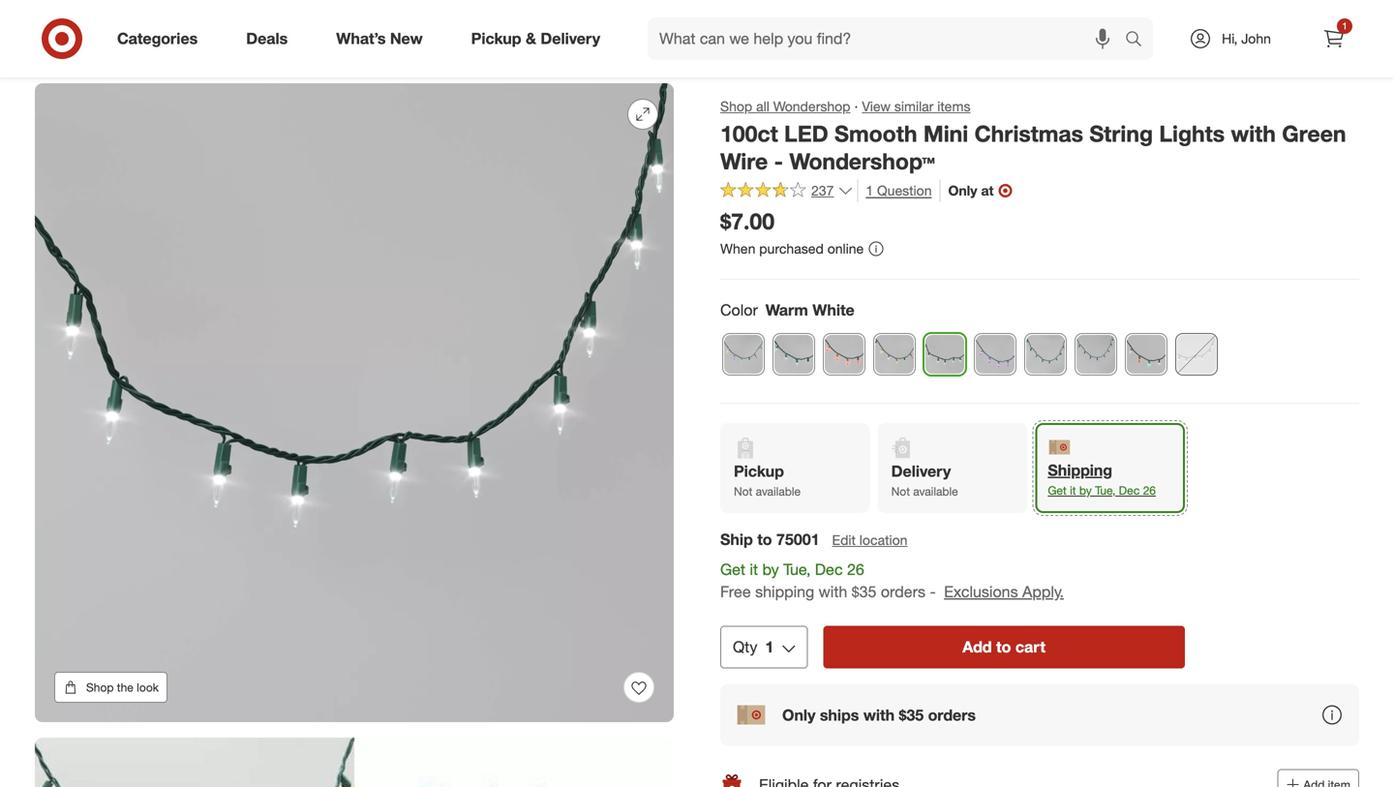 Task type: describe. For each thing, give the bounding box(es) containing it.
get inside get it by tue, dec 26 free shipping with $35 orders - exclusions apply.
[[721, 560, 746, 579]]

1 / from the left
[[76, 46, 80, 62]]

1 question link
[[857, 180, 932, 202]]

what's new link
[[320, 17, 447, 60]]

- inside get it by tue, dec 26 free shipping with $35 orders - exclusions apply.
[[930, 582, 936, 601]]

deals
[[246, 29, 288, 48]]

75001
[[777, 530, 820, 549]]

categories link
[[101, 17, 222, 60]]

by inside get it by tue, dec 26 free shipping with $35 orders - exclusions apply.
[[763, 560, 779, 579]]

$35 inside only ships with $35 orders button
[[899, 706, 924, 725]]

only ships with $35 orders
[[783, 706, 976, 725]]

warm white twinkling - out of stock image
[[1177, 334, 1217, 375]]

ships
[[820, 706, 859, 725]]

dec inside get it by tue, dec 26 free shipping with $35 orders - exclusions apply.
[[815, 560, 843, 579]]

$7.00
[[721, 208, 775, 235]]

pickup & delivery link
[[455, 17, 625, 60]]

0 horizontal spatial 1
[[765, 638, 774, 657]]

0 vertical spatial lights
[[456, 46, 493, 62]]

hi,
[[1222, 30, 1238, 47]]

ship to 75001
[[721, 530, 820, 549]]

1 link
[[1313, 17, 1356, 60]]

2 / from the left
[[354, 46, 358, 62]]

qty
[[733, 638, 758, 657]]

dec inside shipping get it by tue, dec 26
[[1119, 483, 1140, 498]]

color warm white
[[721, 301, 855, 320]]

by inside shipping get it by tue, dec 26
[[1080, 483, 1092, 498]]

cart
[[1016, 638, 1046, 657]]

all
[[756, 98, 770, 115]]

delivery inside delivery not available
[[892, 462, 951, 481]]

available for pickup
[[756, 484, 801, 499]]

only for only ships with $35 orders
[[783, 706, 816, 725]]

color
[[721, 301, 758, 320]]

wondershop™
[[790, 148, 935, 175]]

warm
[[766, 301, 808, 320]]

wondershop
[[773, 98, 851, 115]]

light blue image
[[1076, 334, 1117, 375]]

shipping
[[1048, 461, 1113, 480]]

shop the look
[[86, 680, 159, 695]]

view similar items button
[[862, 97, 971, 116]]

what's
[[336, 29, 386, 48]]

with inside button
[[864, 706, 895, 725]]

living
[[138, 46, 174, 62]]

mini
[[924, 120, 969, 147]]

exclusions apply. button
[[944, 581, 1064, 603]]

$35 inside get it by tue, dec 26 free shipping with $35 orders - exclusions apply.
[[852, 582, 877, 601]]

exclusions
[[944, 582, 1018, 601]]

100ct led smooth mini christmas string lights with green wire - wondershop™, 1 of 10 image
[[35, 83, 674, 722]]

categories
[[117, 29, 198, 48]]

100ct
[[721, 120, 778, 147]]

when
[[721, 240, 756, 257]]

green image
[[1026, 334, 1066, 375]]

white
[[813, 301, 855, 320]]

pickup for not
[[734, 462, 784, 481]]

only ships with $35 orders button
[[721, 684, 1360, 746]]

it inside shipping get it by tue, dec 26
[[1070, 483, 1077, 498]]

similar
[[895, 98, 934, 115]]

led
[[784, 120, 829, 147]]

new
[[390, 29, 423, 48]]

multicolor image
[[723, 334, 764, 375]]

not for pickup
[[734, 484, 753, 499]]

image gallery element
[[35, 83, 674, 787]]

purchased
[[759, 240, 824, 257]]

lighting
[[301, 46, 350, 62]]

to for ship
[[758, 530, 772, 549]]

target
[[35, 46, 72, 62]]

shop the look link
[[54, 672, 167, 703]]

at
[[981, 182, 994, 199]]

advertisement region
[[19, 0, 1375, 25]]

warm white image
[[925, 334, 966, 375]]

with inside get it by tue, dec 26 free shipping with $35 orders - exclusions apply.
[[819, 582, 848, 601]]

target / outdoor living & garden
[[35, 46, 235, 62]]

available for delivery
[[914, 484, 959, 499]]

pickup for &
[[471, 29, 522, 48]]

get it by tue, dec 26 free shipping with $35 orders - exclusions apply.
[[721, 560, 1064, 601]]

get inside shipping get it by tue, dec 26
[[1048, 483, 1067, 498]]

add to cart
[[963, 638, 1046, 657]]

hi, john
[[1222, 30, 1271, 47]]

0 horizontal spatial delivery
[[541, 29, 600, 48]]



Task type: locate. For each thing, give the bounding box(es) containing it.
target link
[[35, 46, 72, 62]]

1 horizontal spatial with
[[864, 706, 895, 725]]

0 vertical spatial tue,
[[1095, 483, 1116, 498]]

1 not from the left
[[734, 484, 753, 499]]

0 vertical spatial by
[[1080, 483, 1092, 498]]

1 vertical spatial orders
[[928, 706, 976, 725]]

available
[[756, 484, 801, 499], [914, 484, 959, 499]]

0 vertical spatial delivery
[[541, 29, 600, 48]]

1 vertical spatial string
[[1090, 120, 1153, 147]]

view similar items
[[862, 98, 971, 115]]

string inside 100ct led smooth mini christmas string lights with green wire - wondershop™
[[1090, 120, 1153, 147]]

1 horizontal spatial 26
[[1143, 483, 1156, 498]]

free
[[721, 582, 751, 601]]

1 outdoor from the left
[[84, 46, 135, 62]]

view
[[862, 98, 891, 115]]

0 horizontal spatial only
[[783, 706, 816, 725]]

get up free
[[721, 560, 746, 579]]

0 vertical spatial $35
[[852, 582, 877, 601]]

it down shipping
[[1070, 483, 1077, 498]]

dec
[[1119, 483, 1140, 498], [815, 560, 843, 579]]

orders inside button
[[928, 706, 976, 725]]

&
[[526, 29, 536, 48], [178, 46, 186, 62]]

orders down add
[[928, 706, 976, 725]]

location
[[860, 532, 908, 549]]

shop left the
[[86, 680, 114, 695]]

search button
[[1117, 17, 1163, 64]]

edit
[[832, 532, 856, 549]]

237
[[812, 182, 834, 199]]

100ct led smooth mini christmas string lights with green wire - wondershop™
[[721, 120, 1347, 175]]

1 horizontal spatial by
[[1080, 483, 1092, 498]]

with
[[1231, 120, 1276, 147], [819, 582, 848, 601], [864, 706, 895, 725]]

1 question
[[866, 182, 932, 199]]

2 vertical spatial 1
[[765, 638, 774, 657]]

orders
[[881, 582, 926, 601], [928, 706, 976, 725]]

the
[[117, 680, 133, 695]]

0 horizontal spatial tue,
[[784, 560, 811, 579]]

shop inside shop the look link
[[86, 680, 114, 695]]

0 vertical spatial only
[[949, 182, 978, 199]]

2 vertical spatial with
[[864, 706, 895, 725]]

with inside 100ct led smooth mini christmas string lights with green wire - wondershop™
[[1231, 120, 1276, 147]]

with right shipping
[[819, 582, 848, 601]]

2 available from the left
[[914, 484, 959, 499]]

get down shipping
[[1048, 483, 1067, 498]]

26 inside get it by tue, dec 26 free shipping with $35 orders - exclusions apply.
[[847, 560, 865, 579]]

ship
[[721, 530, 753, 549]]

only at
[[949, 182, 994, 199]]

only inside only ships with $35 orders button
[[783, 706, 816, 725]]

1 vertical spatial 26
[[847, 560, 865, 579]]

question
[[877, 182, 932, 199]]

0 horizontal spatial orders
[[881, 582, 926, 601]]

look
[[137, 680, 159, 695]]

0 horizontal spatial &
[[178, 46, 186, 62]]

outdoor lighting / outdoor string lights
[[247, 46, 493, 62]]

1 horizontal spatial pickup
[[734, 462, 784, 481]]

not inside delivery not available
[[892, 484, 910, 499]]

not up location
[[892, 484, 910, 499]]

1 horizontal spatial it
[[1070, 483, 1077, 498]]

1 vertical spatial -
[[930, 582, 936, 601]]

string right what's at left top
[[416, 46, 452, 62]]

0 vertical spatial shop
[[721, 98, 753, 115]]

$35 down edit location button
[[852, 582, 877, 601]]

tue, up shipping
[[784, 560, 811, 579]]

/
[[76, 46, 80, 62], [354, 46, 358, 62]]

outdoor
[[84, 46, 135, 62], [247, 46, 298, 62], [362, 46, 413, 62]]

string
[[416, 46, 452, 62], [1090, 120, 1153, 147]]

1 vertical spatial by
[[763, 560, 779, 579]]

1 vertical spatial tue,
[[784, 560, 811, 579]]

to for add
[[997, 638, 1011, 657]]

1 vertical spatial pickup
[[734, 462, 784, 481]]

1 vertical spatial $35
[[899, 706, 924, 725]]

1
[[1342, 20, 1348, 32], [866, 182, 874, 199], [765, 638, 774, 657]]

not for delivery
[[892, 484, 910, 499]]

- left exclusions
[[930, 582, 936, 601]]

it up free
[[750, 560, 758, 579]]

christmas
[[975, 120, 1084, 147]]

1 vertical spatial delivery
[[892, 462, 951, 481]]

1 horizontal spatial not
[[892, 484, 910, 499]]

with right ships
[[864, 706, 895, 725]]

tue, inside shipping get it by tue, dec 26
[[1095, 483, 1116, 498]]

lights inside 100ct led smooth mini christmas string lights with green wire - wondershop™
[[1160, 120, 1225, 147]]

$35 right ships
[[899, 706, 924, 725]]

edit location
[[832, 532, 908, 549]]

0 vertical spatial 26
[[1143, 483, 1156, 498]]

multicolor twinkling image
[[875, 334, 915, 375]]

add to cart button
[[823, 626, 1185, 669]]

0 horizontal spatial outdoor
[[84, 46, 135, 62]]

0 horizontal spatial with
[[819, 582, 848, 601]]

outdoor living & garden link
[[84, 46, 235, 62]]

orders down location
[[881, 582, 926, 601]]

0 horizontal spatial by
[[763, 560, 779, 579]]

pickup inside pickup not available
[[734, 462, 784, 481]]

1 horizontal spatial only
[[949, 182, 978, 199]]

1 for 1 question
[[866, 182, 874, 199]]

2 horizontal spatial with
[[1231, 120, 1276, 147]]

237 link
[[721, 180, 854, 203]]

1 right john
[[1342, 20, 1348, 32]]

1 horizontal spatial get
[[1048, 483, 1067, 498]]

pickup & delivery
[[471, 29, 600, 48]]

1 horizontal spatial -
[[930, 582, 936, 601]]

orders inside get it by tue, dec 26 free shipping with $35 orders - exclusions apply.
[[881, 582, 926, 601]]

- inside 100ct led smooth mini christmas string lights with green wire - wondershop™
[[774, 148, 783, 175]]

search
[[1117, 31, 1163, 50]]

0 vertical spatial dec
[[1119, 483, 1140, 498]]

0 horizontal spatial available
[[756, 484, 801, 499]]

add
[[963, 638, 992, 657]]

3 outdoor from the left
[[362, 46, 413, 62]]

only left ships
[[783, 706, 816, 725]]

1 vertical spatial only
[[783, 706, 816, 725]]

0 vertical spatial pickup
[[471, 29, 522, 48]]

1 horizontal spatial 1
[[866, 182, 874, 199]]

it inside get it by tue, dec 26 free shipping with $35 orders - exclusions apply.
[[750, 560, 758, 579]]

0 vertical spatial to
[[758, 530, 772, 549]]

/ right 'target'
[[76, 46, 80, 62]]

garden
[[190, 46, 235, 62]]

0 horizontal spatial dec
[[815, 560, 843, 579]]

items
[[938, 98, 971, 115]]

2 outdoor from the left
[[247, 46, 298, 62]]

1 down wondershop™
[[866, 182, 874, 199]]

cool white image
[[774, 334, 814, 375]]

1 horizontal spatial lights
[[1160, 120, 1225, 147]]

by
[[1080, 483, 1092, 498], [763, 560, 779, 579]]

shop
[[721, 98, 753, 115], [86, 680, 114, 695]]

2 horizontal spatial outdoor
[[362, 46, 413, 62]]

delivery not available
[[892, 462, 959, 499]]

to right ship
[[758, 530, 772, 549]]

only for only at
[[949, 182, 978, 199]]

0 horizontal spatial to
[[758, 530, 772, 549]]

shop for shop the look
[[86, 680, 114, 695]]

0 vertical spatial string
[[416, 46, 452, 62]]

pickup
[[471, 29, 522, 48], [734, 462, 784, 481]]

qty 1
[[733, 638, 774, 657]]

tue, inside get it by tue, dec 26 free shipping with $35 orders - exclusions apply.
[[784, 560, 811, 579]]

1 vertical spatial shop
[[86, 680, 114, 695]]

-
[[774, 148, 783, 175], [930, 582, 936, 601]]

only left the at
[[949, 182, 978, 199]]

tue,
[[1095, 483, 1116, 498], [784, 560, 811, 579]]

tue, down shipping
[[1095, 483, 1116, 498]]

1 horizontal spatial outdoor
[[247, 46, 298, 62]]

0 horizontal spatial pickup
[[471, 29, 522, 48]]

0 vertical spatial 1
[[1342, 20, 1348, 32]]

when purchased online
[[721, 240, 864, 257]]

1 vertical spatial with
[[819, 582, 848, 601]]

$35
[[852, 582, 877, 601], [899, 706, 924, 725]]

1 horizontal spatial delivery
[[892, 462, 951, 481]]

1 horizontal spatial /
[[354, 46, 358, 62]]

to right add
[[997, 638, 1011, 657]]

1 vertical spatial to
[[997, 638, 1011, 657]]

0 horizontal spatial 26
[[847, 560, 865, 579]]

1 horizontal spatial $35
[[899, 706, 924, 725]]

delivery
[[541, 29, 600, 48], [892, 462, 951, 481]]

0 horizontal spatial /
[[76, 46, 80, 62]]

0 vertical spatial get
[[1048, 483, 1067, 498]]

0 horizontal spatial it
[[750, 560, 758, 579]]

1 vertical spatial dec
[[815, 560, 843, 579]]

1 horizontal spatial &
[[526, 29, 536, 48]]

0 horizontal spatial -
[[774, 148, 783, 175]]

/ right lighting
[[354, 46, 358, 62]]

0 horizontal spatial get
[[721, 560, 746, 579]]

green | red | warm white image
[[1126, 334, 1167, 375]]

to inside button
[[997, 638, 1011, 657]]

only
[[949, 182, 978, 199], [783, 706, 816, 725]]

deals link
[[230, 17, 312, 60]]

0 horizontal spatial $35
[[852, 582, 877, 601]]

not up ship
[[734, 484, 753, 499]]

1 right qty
[[765, 638, 774, 657]]

john
[[1242, 30, 1271, 47]]

by up shipping
[[763, 560, 779, 579]]

what's new
[[336, 29, 423, 48]]

string right the christmas
[[1090, 120, 1153, 147]]

smooth
[[835, 120, 918, 147]]

1 horizontal spatial string
[[1090, 120, 1153, 147]]

red image
[[824, 334, 865, 375]]

0 vertical spatial -
[[774, 148, 783, 175]]

1 horizontal spatial available
[[914, 484, 959, 499]]

with left green
[[1231, 120, 1276, 147]]

1 vertical spatial 1
[[866, 182, 874, 199]]

pickup not available
[[734, 462, 801, 499]]

1 inside "link"
[[1342, 20, 1348, 32]]

1 horizontal spatial dec
[[1119, 483, 1140, 498]]

0 vertical spatial it
[[1070, 483, 1077, 498]]

1 horizontal spatial shop
[[721, 98, 753, 115]]

available inside pickup not available
[[756, 484, 801, 499]]

1 horizontal spatial orders
[[928, 706, 976, 725]]

1 for 1
[[1342, 20, 1348, 32]]

apply.
[[1023, 582, 1064, 601]]

1 horizontal spatial tue,
[[1095, 483, 1116, 498]]

pickup up "ship to 75001"
[[734, 462, 784, 481]]

1 vertical spatial get
[[721, 560, 746, 579]]

0 vertical spatial with
[[1231, 120, 1276, 147]]

2 not from the left
[[892, 484, 910, 499]]

it
[[1070, 483, 1077, 498], [750, 560, 758, 579]]

lights
[[456, 46, 493, 62], [1160, 120, 1225, 147]]

1 available from the left
[[756, 484, 801, 499]]

- up 237 link
[[774, 148, 783, 175]]

shop for shop all wondershop
[[721, 98, 753, 115]]

26
[[1143, 483, 1156, 498], [847, 560, 865, 579]]

green
[[1283, 120, 1347, 147]]

pickup right new
[[471, 29, 522, 48]]

What can we help you find? suggestions appear below search field
[[648, 17, 1130, 60]]

by down shipping
[[1080, 483, 1092, 498]]

purple image
[[975, 334, 1016, 375]]

0 horizontal spatial not
[[734, 484, 753, 499]]

shop all wondershop
[[721, 98, 851, 115]]

shop left all
[[721, 98, 753, 115]]

2 horizontal spatial 1
[[1342, 20, 1348, 32]]

edit location button
[[831, 530, 909, 551]]

0 horizontal spatial string
[[416, 46, 452, 62]]

26 inside shipping get it by tue, dec 26
[[1143, 483, 1156, 498]]

shipping get it by tue, dec 26
[[1048, 461, 1156, 498]]

not inside pickup not available
[[734, 484, 753, 499]]

wire
[[721, 148, 768, 175]]

0 horizontal spatial lights
[[456, 46, 493, 62]]

online
[[828, 240, 864, 257]]

get
[[1048, 483, 1067, 498], [721, 560, 746, 579]]

shipping
[[756, 582, 815, 601]]

1 vertical spatial lights
[[1160, 120, 1225, 147]]

0 vertical spatial orders
[[881, 582, 926, 601]]

0 horizontal spatial shop
[[86, 680, 114, 695]]

1 vertical spatial it
[[750, 560, 758, 579]]

available inside delivery not available
[[914, 484, 959, 499]]

1 horizontal spatial to
[[997, 638, 1011, 657]]



Task type: vqa. For each thing, say whether or not it's contained in the screenshot.
5%
no



